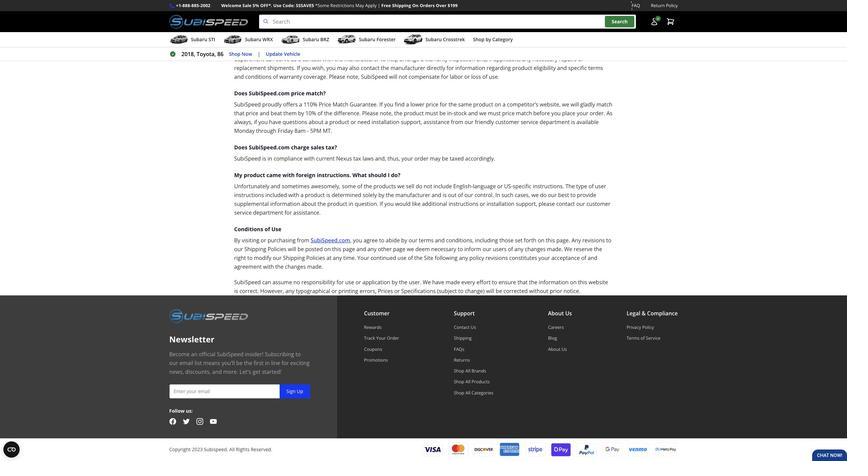 Task type: vqa. For each thing, say whether or not it's contained in the screenshot.
the Only Compatible to My Vehicle
no



Task type: locate. For each thing, give the bounding box(es) containing it.
with down sometimes
[[288, 192, 299, 199]]

a inside unfortunately and sometimes awesomely, some of the products we sell do not include english-language or us-specific instructions. the type of user instructions included with a product is determined solely by the manufacturer and is out of our control. in such cases, we do our best to provide supplemental information about the product in question. if you would like additional instructions or installation support, please contact our customer service department for assistance.
[[301, 192, 304, 199]]

a subaru wrx thumbnail image image
[[223, 35, 242, 45]]

can inside subispeed can assume no responsibility for use or application by the user. we have made every effort to ensure that the information on this website is correct. however, any typographical or printing errors, prices or specifications (subject to change) will be corrected without prior notice.
[[262, 279, 271, 286]]

the right reserve
[[594, 246, 602, 253]]

by left 10%
[[298, 110, 304, 117]]

users
[[493, 246, 507, 253]]

on
[[412, 2, 419, 8]]

terms inside the if you recently purchased a product from subispeed and are concerned about the fitment or performance of your item, please contact a member of our customer service department for assistance. our customer service representatives can provide installation support, troubleshooting advice, and assistance in identifying the possibility of any manufacturer defects. if we suspect your product does have serious defects, our customer service department can serve as a contact with the manufacturer to help arrange a warranty inspection and, if applicable, any necessary repairs or replacement shipments. if you wish, you may also contact the manufacturer directly for information regarding product eligibility and specific terms and conditions of warranty coverage. please note, subispeed will not compensate for labor or loss of use.
[[589, 64, 603, 72]]

if inside subispeed proudly offers a 110% price match guarantee. if you find a lower price for the same product on a competitor's website, we will gladly match that price and beat them by 10% of the difference. please note, the product must be in-stock and we must price match before you place your order. as always, if you have questions about a product or need installation support, assistance from our friendly customer service department is available monday through friday 8am - 5pm mt.
[[380, 101, 383, 108]]

1 vertical spatial necessary
[[431, 246, 456, 253]]

installation inside subispeed proudly offers a 110% price match guarantee. if you find a lower price for the same product on a competitor's website, we will gladly match that price and beat them by 10% of the difference. please note, the product must be in-stock and we must price match before you place your order. as always, if you have questions about a product or need installation support, assistance from our friendly customer service department is available monday through friday 8am - 5pm mt.
[[372, 118, 400, 126]]

us for contact us link on the bottom
[[471, 324, 476, 331]]

5pm
[[310, 127, 322, 135]]

support, down lower
[[401, 118, 422, 126]]

5 subaru from the left
[[426, 36, 442, 43]]

printing
[[339, 288, 358, 295]]

installation
[[485, 38, 513, 45], [372, 118, 400, 126], [487, 200, 515, 208]]

in inside unfortunately and sometimes awesomely, some of the products we sell do not include english-language or us-specific instructions. the type of user instructions included with a product is determined solely by the manufacturer and is out of our control. in such cases, we do our best to provide supplemental information about the product in question. if you would like additional instructions or installation support, please contact our customer service department for assistance.
[[349, 200, 353, 208]]

support, down item,
[[514, 38, 535, 45]]

1 vertical spatial instructions.
[[533, 183, 564, 190]]

a down the item
[[299, 29, 302, 37]]

0 vertical spatial about
[[548, 310, 564, 317]]

shop all brands
[[454, 368, 486, 374]]

amex image
[[499, 443, 520, 457]]

by
[[234, 237, 240, 244]]

your inside subispeed proudly offers a 110% price match guarantee. if you find a lower price for the same product on a competitor's website, we will gladly match that price and beat them by 10% of the difference. please note, the product must be in-stock and we must price match before you place your order. as always, if you have questions about a product or need installation support, assistance from our friendly customer service department is available monday through friday 8am - 5pm mt.
[[577, 110, 589, 117]]

this inside subispeed can assume no responsibility for use or application by the user. we have made every effort to ensure that the information on this website is correct. however, any typographical or printing errors, prices or specifications (subject to change) will be corrected without prior notice.
[[578, 279, 587, 286]]

1 page from the left
[[343, 246, 355, 253]]

current
[[316, 155, 335, 162]]

do
[[416, 183, 422, 190], [540, 192, 547, 199]]

your inside , you agree to abide by our terms and conditions, including those set forth on this page. any revisions to our shipping policies will be posted on this page and any other page we deem necessary to inform our users of any changes made. we reserve the right to modify our shipping policies at any time. your continued use of the site following any policy revisions constitutes your acceptance of and agreement with the changes made.
[[358, 254, 369, 262]]

support, inside subispeed proudly offers a 110% price match guarantee. if you find a lower price for the same product on a competitor's website, we will gladly match that price and beat them by 10% of the difference. please note, the product must be in-stock and we must price match before you place your order. as always, if you have questions about a product or need installation support, assistance from our friendly customer service department is available monday through friday 8am - 5pm mt.
[[401, 118, 422, 126]]

assistance
[[234, 47, 260, 54], [424, 118, 450, 126]]

have for serious
[[488, 47, 500, 54]]

cases,
[[515, 192, 530, 199]]

website
[[589, 279, 608, 286]]

your inside , you agree to abide by our terms and conditions, including those set forth on this page. any revisions to our shipping policies will be posted on this page and any other page we deem necessary to inform our users of any changes made. we reserve the right to modify our shipping policies at any time. your continued use of the site following any policy revisions constitutes your acceptance of and agreement with the changes made.
[[539, 254, 550, 262]]

1 horizontal spatial your
[[376, 335, 386, 341]]

subispeed down help in the top of the page
[[361, 73, 388, 81]]

arrange
[[400, 56, 419, 63]]

price
[[426, 101, 439, 108], [246, 110, 258, 117], [502, 110, 515, 117]]

shop down returns
[[454, 368, 464, 374]]

applicable,
[[494, 56, 521, 63]]

0 horizontal spatial please
[[329, 73, 345, 81]]

0 vertical spatial note,
[[347, 73, 360, 81]]

match?
[[306, 90, 326, 97]]

Enter your email text field
[[169, 385, 310, 399]]

2 subispeed logo image from the top
[[169, 309, 248, 323]]

constitutes
[[509, 254, 537, 262]]

4 subaru from the left
[[359, 36, 375, 43]]

1 vertical spatial have
[[269, 118, 281, 126]]

2 vertical spatial information
[[539, 279, 569, 286]]

1 horizontal spatial have
[[432, 279, 444, 286]]

if inside the if you recently purchased a product from subispeed and are concerned about the fitment or performance of your item, please contact a member of our customer service department for assistance. our customer service representatives can provide installation support, troubleshooting advice, and assistance in identifying the possibility of any manufacturer defects. if we suspect your product does have serious defects, our customer service department can serve as a contact with the manufacturer to help arrange a warranty inspection and, if applicable, any necessary repairs or replacement shipments. if you wish, you may also contact the manufacturer directly for information regarding product eligibility and specific terms and conditions of warranty coverage. please note, subispeed will not compensate for labor or loss of use.
[[489, 56, 492, 63]]

competitor's
[[507, 101, 539, 108]]

1 vertical spatial us
[[471, 324, 476, 331]]

we left deem
[[407, 246, 414, 253]]

the up solely
[[364, 183, 372, 190]]

for down included
[[285, 209, 292, 217]]

0 vertical spatial that
[[234, 110, 244, 117]]

and up additional
[[432, 192, 441, 199]]

to up exciting
[[296, 351, 301, 358]]

use up purchasing
[[272, 226, 282, 233]]

1 vertical spatial changes
[[285, 263, 306, 271]]

1 horizontal spatial this
[[546, 237, 555, 244]]

be
[[440, 110, 446, 117], [442, 155, 448, 162], [298, 246, 304, 253], [496, 288, 502, 295], [236, 360, 243, 367]]

subaru wrx button
[[223, 34, 273, 47]]

1 vertical spatial from
[[451, 118, 463, 126]]

search button
[[605, 16, 635, 27]]

1 does from the top
[[234, 90, 248, 97]]

1 vertical spatial specific
[[513, 183, 532, 190]]

0 horizontal spatial note,
[[347, 73, 360, 81]]

0 horizontal spatial if
[[254, 118, 257, 126]]

policy inside 'link'
[[666, 2, 678, 8]]

that up always,
[[234, 110, 244, 117]]

1 horizontal spatial policy
[[666, 2, 678, 8]]

does for does subispeed.com price match?
[[234, 90, 248, 97]]

subaru inside dropdown button
[[245, 36, 261, 43]]

subispeed logo image
[[169, 15, 248, 29], [169, 309, 248, 323]]

notice.
[[564, 288, 581, 295]]

track your order link
[[364, 335, 399, 341]]

subispeed.
[[204, 447, 228, 453]]

contact
[[454, 324, 470, 331]]

0 horizontal spatial must
[[425, 110, 438, 117]]

you left would
[[385, 200, 394, 208]]

0 horizontal spatial page
[[343, 246, 355, 253]]

by
[[486, 36, 491, 43], [298, 110, 304, 117], [378, 192, 385, 199], [401, 237, 407, 244], [392, 279, 398, 286]]

0 vertical spatial installation
[[485, 38, 513, 45]]

subaru for subaru sti
[[191, 36, 207, 43]]

subaru for subaru brz
[[303, 36, 319, 43]]

department down before
[[540, 118, 570, 126]]

not left include
[[424, 183, 432, 190]]

support, inside unfortunately and sometimes awesomely, some of the products we sell do not include english-language or us-specific instructions. the type of user instructions included with a product is determined solely by the manufacturer and is out of our control. in such cases, we do our best to provide supplemental information about the product in question. if you would like additional instructions or installation support, please contact our customer service department for assistance.
[[516, 200, 537, 208]]

your right time.
[[358, 254, 369, 262]]

1 subaru from the left
[[191, 36, 207, 43]]

1 vertical spatial terms
[[419, 237, 434, 244]]

1 vertical spatial this
[[332, 246, 341, 253]]

1 horizontal spatial necessary
[[533, 56, 558, 63]]

1 horizontal spatial information
[[456, 64, 485, 72]]

subispeed inside the become an official subispeed insider! subscribing to our email list means you'll be the first in line for exciting news, discounts, and more. let's get started!
[[217, 351, 244, 358]]

service down concerned at the top of page
[[394, 38, 412, 45]]

the inside the become an official subispeed insider! subscribing to our email list means you'll be the first in line for exciting news, discounts, and more. let's get started!
[[244, 360, 252, 367]]

0 horizontal spatial |
[[258, 50, 261, 58]]

2 vertical spatial support,
[[516, 200, 537, 208]]

on left 'competitor's'
[[495, 101, 501, 108]]

of right the possibility
[[332, 47, 337, 54]]

(subject
[[437, 288, 457, 295]]

made. up responsibility
[[307, 263, 323, 271]]

be left taxed
[[442, 155, 448, 162]]

faq
[[632, 2, 640, 8]]

same
[[458, 101, 472, 108]]

terms up deem
[[419, 237, 434, 244]]

to up agreement
[[247, 254, 253, 262]]

1 subispeed logo image from the top
[[169, 15, 248, 29]]

with inside , you agree to abide by our terms and conditions, including those set forth on this page. any revisions to our shipping policies will be posted on this page and any other page we deem necessary to inform our users of any changes made. we reserve the right to modify our shipping policies at any time. your continued use of the site following any policy revisions constitutes your acceptance of and agreement with the changes made.
[[263, 263, 274, 271]]

10%
[[306, 110, 316, 117]]

exciting
[[290, 360, 310, 367]]

is down 'place'
[[571, 118, 575, 126]]

0 horizontal spatial terms
[[419, 237, 434, 244]]

your right thus,
[[402, 155, 413, 162]]

shop by category
[[473, 36, 513, 43]]

specific inside unfortunately and sometimes awesomely, some of the products we sell do not include english-language or us-specific instructions. the type of user instructions included with a product is determined solely by the manufacturer and is out of our control. in such cases, we do our best to provide supplemental information about the product in question. if you would like additional instructions or installation support, please contact our customer service department for assistance.
[[513, 183, 532, 190]]

0 vertical spatial use
[[398, 254, 407, 262]]

twitter logo image
[[183, 418, 190, 425]]

subispeed inside subispeed proudly offers a 110% price match guarantee. if you find a lower price for the same product on a competitor's website, we will gladly match that price and beat them by 10% of the difference. please note, the product must be in-stock and we must price match before you place your order. as always, if you have questions about a product or need installation support, assistance from our friendly customer service department is available monday through friday 8am - 5pm mt.
[[234, 101, 261, 108]]

not
[[399, 73, 407, 81], [424, 183, 432, 190]]

warranty up directly on the top right of the page
[[425, 56, 448, 63]]

1 horizontal spatial do
[[540, 192, 547, 199]]

0 vertical spatial we
[[564, 246, 573, 253]]

shop up does
[[473, 36, 485, 43]]

through
[[256, 127, 276, 135]]

us for about us link
[[562, 346, 567, 352]]

with inside unfortunately and sometimes awesomely, some of the products we sell do not include english-language or us-specific instructions. the type of user instructions included with a product is determined solely by the manufacturer and is out of our control. in such cases, we do our best to provide supplemental information about the product in question. if you would like additional instructions or installation support, please contact our customer service department for assistance.
[[288, 192, 299, 199]]

specific down repairs
[[568, 64, 587, 72]]

forth
[[524, 237, 537, 244]]

+1-888-885-2002
[[176, 2, 210, 8]]

subispeed up my
[[234, 155, 261, 162]]

effort
[[477, 279, 491, 286]]

2 horizontal spatial this
[[578, 279, 587, 286]]

paypal image
[[577, 443, 597, 457]]

please right coverage. on the top of the page
[[329, 73, 345, 81]]

in down subispeed.com charge
[[268, 155, 272, 162]]

necessary inside the if you recently purchased a product from subispeed and are concerned about the fitment or performance of your item, please contact a member of our customer service department for assistance. our customer service representatives can provide installation support, troubleshooting advice, and assistance in identifying the possibility of any manufacturer defects. if we suspect your product does have serious defects, our customer service department can serve as a contact with the manufacturer to help arrange a warranty inspection and, if applicable, any necessary repairs or replacement shipments. if you wish, you may also contact the manufacturer directly for information regarding product eligibility and specific terms and conditions of warranty coverage. please note, subispeed will not compensate for labor or loss of use.
[[533, 56, 558, 63]]

discover image
[[474, 443, 494, 457]]

item,
[[522, 29, 535, 37]]

installation for include
[[487, 200, 515, 208]]

will inside subispeed proudly offers a 110% price match guarantee. if you find a lower price for the same product on a competitor's website, we will gladly match that price and beat them by 10% of the difference. please note, the product must be in-stock and we must price match before you place your order. as always, if you have questions about a product or need installation support, assistance from our friendly customer service department is available monday through friday 8am - 5pm mt.
[[571, 101, 579, 108]]

subaru left the wrx
[[245, 36, 261, 43]]

have inside the if you recently purchased a product from subispeed and are concerned about the fitment or performance of your item, please contact a member of our customer service department for assistance. our customer service representatives can provide installation support, troubleshooting advice, and assistance in identifying the possibility of any manufacturer defects. if we suspect your product does have serious defects, our customer service department can serve as a contact with the manufacturer to help arrange a warranty inspection and, if applicable, any necessary repairs or replacement shipments. if you wish, you may also contact the manufacturer directly for information regarding product eligibility and specific terms and conditions of warranty coverage. please note, subispeed will not compensate for labor or loss of use.
[[488, 47, 500, 54]]

does subispeed.com price match?
[[234, 90, 326, 97]]

advice,
[[579, 38, 596, 45]]

1 must from the left
[[425, 110, 438, 117]]

1 vertical spatial that
[[518, 279, 528, 286]]

provide inside the if you recently purchased a product from subispeed and are concerned about the fitment or performance of your item, please contact a member of our customer service department for assistance. our customer service representatives can provide installation support, troubleshooting advice, and assistance in identifying the possibility of any manufacturer defects. if we suspect your product does have serious defects, our customer service department can serve as a contact with the manufacturer to help arrange a warranty inspection and, if applicable, any necessary repairs or replacement shipments. if you wish, you may also contact the manufacturer directly for information regarding product eligibility and specific terms and conditions of warranty coverage. please note, subispeed will not compensate for labor or loss of use.
[[464, 38, 483, 45]]

assistance inside subispeed proudly offers a 110% price match guarantee. if you find a lower price for the same product on a competitor's website, we will gladly match that price and beat them by 10% of the difference. please note, the product must be in-stock and we must price match before you place your order. as always, if you have questions about a product or need installation support, assistance from our friendly customer service department is available monday through friday 8am - 5pm mt.
[[424, 118, 450, 126]]

of right terms at the right of page
[[641, 335, 645, 341]]

0 vertical spatial not
[[399, 73, 407, 81]]

in inside the if you recently purchased a product from subispeed and are concerned about the fitment or performance of your item, please contact a member of our customer service department for assistance. our customer service representatives can provide installation support, troubleshooting advice, and assistance in identifying the possibility of any manufacturer defects. if we suspect your product does have serious defects, our customer service department can serve as a contact with the manufacturer to help arrange a warranty inspection and, if applicable, any necessary repairs or replacement shipments. if you wish, you may also contact the manufacturer directly for information regarding product eligibility and specific terms and conditions of warranty coverage. please note, subispeed will not compensate for labor or loss of use.
[[262, 47, 266, 54]]

support, inside the if you recently purchased a product from subispeed and are concerned about the fitment or performance of your item, please contact a member of our customer service department for assistance. our customer service representatives can provide installation support, troubleshooting advice, and assistance in identifying the possibility of any manufacturer defects. if we suspect your product does have serious defects, our customer service department can serve as a contact with the manufacturer to help arrange a warranty inspection and, if applicable, any necessary repairs or replacement shipments. if you wish, you may also contact the manufacturer directly for information regarding product eligibility and specific terms and conditions of warranty coverage. please note, subispeed will not compensate for labor or loss of use.
[[514, 38, 535, 45]]

we right user.
[[423, 279, 431, 286]]

0 vertical spatial about
[[416, 29, 431, 37]]

1 horizontal spatial |
[[378, 2, 380, 8]]

become
[[169, 351, 190, 358]]

for inside unfortunately and sometimes awesomely, some of the products we sell do not include english-language or us-specific instructions. the type of user instructions included with a product is determined solely by the manufacturer and is out of our control. in such cases, we do our best to provide supplemental information about the product in question. if you would like additional instructions or installation support, please contact our customer service department for assistance.
[[285, 209, 292, 217]]

that inside subispeed can assume no responsibility for use or application by the user. we have made every effort to ensure that the information on this website is correct. however, any typographical or printing errors, prices or specifications (subject to change) will be corrected without prior notice.
[[518, 279, 528, 286]]

information inside unfortunately and sometimes awesomely, some of the products we sell do not include english-language or us-specific instructions. the type of user instructions included with a product is determined solely by the manufacturer and is out of our control. in such cases, we do our best to provide supplemental information about the product in question. if you would like additional instructions or installation support, please contact our customer service department for assistance.
[[270, 200, 300, 208]]

changes up no
[[285, 263, 306, 271]]

0 horizontal spatial that
[[234, 110, 244, 117]]

about inside the if you recently purchased a product from subispeed and are concerned about the fitment or performance of your item, please contact a member of our customer service department for assistance. our customer service representatives can provide installation support, troubleshooting advice, and assistance in identifying the possibility of any manufacturer defects. if we suspect your product does have serious defects, our customer service department can serve as a contact with the manufacturer to help arrange a warranty inspection and, if applicable, any necessary repairs or replacement shipments. if you wish, you may also contact the manufacturer directly for information regarding product eligibility and specific terms and conditions of warranty coverage. please note, subispeed will not compensate for labor or loss of use.
[[416, 29, 431, 37]]

department down supplemental
[[253, 209, 283, 217]]

0 horizontal spatial have
[[269, 118, 281, 126]]

unfortunately
[[234, 183, 269, 190]]

1 vertical spatial installation
[[372, 118, 400, 126]]

1 horizontal spatial specific
[[568, 64, 587, 72]]

1 horizontal spatial if
[[275, 18, 278, 25]]

by inside dropdown button
[[486, 36, 491, 43]]

|
[[378, 2, 380, 8], [258, 50, 261, 58]]

correct.
[[240, 288, 259, 295]]

1 vertical spatial please
[[362, 110, 379, 117]]

googlepay image
[[602, 443, 623, 457]]

0 vertical spatial subispeed logo image
[[169, 15, 248, 29]]

support, for price
[[401, 118, 422, 126]]

corrected
[[504, 288, 528, 295]]

to inside the become an official subispeed insider! subscribing to our email list means you'll be the first in line for exciting news, discounts, and more. let's get started!
[[296, 351, 301, 358]]

0 vertical spatial policy
[[666, 2, 678, 8]]

you left recently
[[239, 29, 248, 37]]

1 vertical spatial |
[[258, 50, 261, 58]]

2018, toyota, 86
[[181, 50, 224, 58]]

0 horizontal spatial policy
[[643, 324, 654, 331]]

manufacturer down "sell"
[[396, 192, 430, 199]]

this down subispeed.com link
[[332, 246, 341, 253]]

if inside unfortunately and sometimes awesomely, some of the products we sell do not include english-language or us-specific instructions. the type of user instructions included with a product is determined solely by the manufacturer and is out of our control. in such cases, we do our best to provide supplemental information about the product in question. if you would like additional instructions or installation support, please contact our customer service department for assistance.
[[380, 200, 383, 208]]

installation inside unfortunately and sometimes awesomely, some of the products we sell do not include english-language or us-specific instructions. the type of user instructions included with a product is determined solely by the manufacturer and is out of our control. in such cases, we do our best to provide supplemental information about the product in question. if you would like additional instructions or installation support, please contact our customer service department for assistance.
[[487, 200, 515, 208]]

1 vertical spatial use
[[345, 279, 354, 286]]

2 horizontal spatial information
[[539, 279, 569, 286]]

department up replacement
[[234, 56, 264, 63]]

1 vertical spatial may
[[430, 155, 441, 162]]

about down the blog
[[548, 346, 561, 352]]

all for brands
[[466, 368, 471, 374]]

policy for privacy policy
[[643, 324, 654, 331]]

1 horizontal spatial provide
[[577, 192, 596, 199]]

be inside the become an official subispeed insider! subscribing to our email list means you'll be the first in line for exciting news, discounts, and more. let's get started!
[[236, 360, 243, 367]]

product down determined
[[327, 200, 347, 208]]

after
[[349, 18, 363, 25]]

your up available
[[577, 110, 589, 117]]

1 horizontal spatial warranty
[[425, 56, 448, 63]]

my
[[234, 172, 242, 179]]

price right lower
[[426, 101, 439, 108]]

service
[[270, 38, 287, 45], [394, 38, 412, 45], [578, 47, 596, 54], [521, 118, 538, 126], [234, 209, 252, 217]]

or inside subispeed proudly offers a 110% price match guarantee. if you find a lower price for the same product on a competitor's website, we will gladly match that price and beat them by 10% of the difference. please note, the product must be in-stock and we must price match before you place your order. as always, if you have questions about a product or need installation support, assistance from our friendly customer service department is available monday through friday 8am - 5pm mt.
[[351, 118, 356, 126]]

and inside the become an official subispeed insider! subscribing to our email list means you'll be the first in line for exciting news, discounts, and more. let's get started!
[[212, 368, 222, 376]]

shop all products link
[[454, 379, 494, 385]]

1 vertical spatial about
[[548, 346, 561, 352]]

department inside subispeed proudly offers a 110% price match guarantee. if you find a lower price for the same product on a competitor's website, we will gladly match that price and beat them by 10% of the difference. please note, the product must be in-stock and we must price match before you place your order. as always, if you have questions about a product or need installation support, assistance from our friendly customer service department is available monday through friday 8am - 5pm mt.
[[540, 118, 570, 126]]

for up the possibility
[[320, 38, 328, 45]]

0 vertical spatial from
[[325, 29, 337, 37]]

will inside the if you recently purchased a product from subispeed and are concerned about the fitment or performance of your item, please contact a member of our customer service department for assistance. our customer service representatives can provide installation support, troubleshooting advice, and assistance in identifying the possibility of any manufacturer defects. if we suspect your product does have serious defects, our customer service department can serve as a contact with the manufacturer to help arrange a warranty inspection and, if applicable, any necessary repairs or replacement shipments. if you wish, you may also contact the manufacturer directly for information regarding product eligibility and specific terms and conditions of warranty coverage. please note, subispeed will not compensate for labor or loss of use.
[[389, 73, 397, 81]]

posted
[[305, 246, 323, 253]]

0 vertical spatial can
[[454, 38, 463, 45]]

not down arrange
[[399, 73, 407, 81]]

specific inside the if you recently purchased a product from subispeed and are concerned about the fitment or performance of your item, please contact a member of our customer service department for assistance. our customer service representatives can provide installation support, troubleshooting advice, and assistance in identifying the possibility of any manufacturer defects. if we suspect your product does have serious defects, our customer service department can serve as a contact with the manufacturer to help arrange a warranty inspection and, if applicable, any necessary repairs or replacement shipments. if you wish, you may also contact the manufacturer directly for information regarding product eligibility and specific terms and conditions of warranty coverage. please note, subispeed will not compensate for labor or loss of use.
[[568, 64, 587, 72]]

shop for shop by category
[[473, 36, 485, 43]]

about us up careers link
[[548, 310, 572, 317]]

1 horizontal spatial we
[[564, 246, 573, 253]]

shop for shop all products
[[454, 379, 464, 385]]

1 vertical spatial what
[[353, 172, 367, 179]]

is inside subispeed can assume no responsibility for use or application by the user. we have made every effort to ensure that the information on this website is correct. however, any typographical or printing errors, prices or specifications (subject to change) will be corrected without prior notice.
[[234, 288, 238, 295]]

and, inside the if you recently purchased a product from subispeed and are concerned about the fitment or performance of your item, please contact a member of our customer service department for assistance. our customer service representatives can provide installation support, troubleshooting advice, and assistance in identifying the possibility of any manufacturer defects. if we suspect your product does have serious defects, our customer service department can serve as a contact with the manufacturer to help arrange a warranty inspection and, if applicable, any necessary repairs or replacement shipments. if you wish, you may also contact the manufacturer directly for information regarding product eligibility and specific terms and conditions of warranty coverage. please note, subispeed will not compensate for labor or loss of use.
[[477, 56, 488, 63]]

0 horizontal spatial policies
[[268, 246, 287, 253]]

newsletter
[[169, 334, 215, 345]]

2 does from the top
[[234, 144, 248, 151]]

0 vertical spatial does
[[234, 90, 248, 97]]

2 subaru from the left
[[245, 36, 261, 43]]

search
[[612, 18, 628, 25]]

0 horizontal spatial provide
[[464, 38, 483, 45]]

0 vertical spatial what
[[234, 18, 249, 25]]

888-
[[183, 2, 191, 8]]

0 horizontal spatial your
[[358, 254, 369, 262]]

suspect
[[420, 47, 439, 54]]

what up the some
[[353, 172, 367, 179]]

1 vertical spatial warranty
[[279, 73, 302, 81]]

assistance. inside unfortunately and sometimes awesomely, some of the products we sell do not include english-language or us-specific instructions. the type of user instructions included with a product is determined solely by the manufacturer and is out of our control. in such cases, we do our best to provide supplemental information about the product in question. if you would like additional instructions or installation support, please contact our customer service department for assistance.
[[293, 209, 321, 217]]

we
[[564, 246, 573, 253], [423, 279, 431, 286]]

restrictions
[[330, 2, 354, 8]]

0 vertical spatial please
[[329, 73, 345, 81]]

2023
[[192, 447, 203, 453]]

toyota,
[[197, 50, 216, 58]]

0 vertical spatial please
[[536, 29, 552, 37]]

tax
[[354, 155, 361, 162]]

0 horizontal spatial revisions
[[486, 254, 508, 262]]

1 vertical spatial assistance
[[424, 118, 450, 126]]

be left the in-
[[440, 110, 446, 117]]

0 horizontal spatial and,
[[375, 155, 386, 162]]

to down the
[[571, 192, 576, 199]]

match
[[333, 101, 349, 108]]

not inside the if you recently purchased a product from subispeed and are concerned about the fitment or performance of your item, please contact a member of our customer service department for assistance. our customer service representatives can provide installation support, troubleshooting advice, and assistance in identifying the possibility of any manufacturer defects. if we suspect your product does have serious defects, our customer service department can serve as a contact with the manufacturer to help arrange a warranty inspection and, if applicable, any necessary repairs or replacement shipments. if you wish, you may also contact the manufacturer directly for information regarding product eligibility and specific terms and conditions of warranty coverage. please note, subispeed will not compensate for labor or loss of use.
[[399, 73, 407, 81]]

place
[[562, 110, 576, 117]]

about up representatives
[[416, 29, 431, 37]]

0 vertical spatial changes
[[525, 246, 546, 253]]

1 horizontal spatial from
[[325, 29, 337, 37]]

thus,
[[388, 155, 400, 162]]

you left wish,
[[302, 64, 311, 72]]

of right 10%
[[318, 110, 323, 117]]

with down modify
[[263, 263, 274, 271]]

2 vertical spatial about
[[302, 200, 316, 208]]

subispeed up always,
[[234, 101, 261, 108]]

came
[[267, 172, 281, 179]]

1 vertical spatial and,
[[375, 155, 386, 162]]

rewards
[[364, 324, 382, 331]]

inform
[[464, 246, 481, 253]]

repairs
[[559, 56, 577, 63]]

department
[[289, 38, 319, 45], [234, 56, 264, 63], [540, 118, 570, 126], [253, 209, 283, 217]]

2 vertical spatial this
[[578, 279, 587, 286]]

0 vertical spatial information
[[456, 64, 485, 72]]

use
[[398, 254, 407, 262], [345, 279, 354, 286]]

can down fitment
[[454, 38, 463, 45]]

in down determined
[[349, 200, 353, 208]]

stock
[[454, 110, 467, 117]]

0 vertical spatial if
[[275, 18, 278, 25]]

your up coupons link
[[376, 335, 386, 341]]

1 vertical spatial revisions
[[486, 254, 508, 262]]

you
[[239, 29, 248, 37], [302, 64, 311, 72], [327, 64, 336, 72], [384, 101, 394, 108], [552, 110, 561, 117], [259, 118, 268, 126], [385, 200, 394, 208], [353, 237, 362, 244]]

follow us:
[[169, 408, 193, 414]]

2 about us from the top
[[548, 346, 567, 352]]

with inside the if you recently purchased a product from subispeed and are concerned about the fitment or performance of your item, please contact a member of our customer service department for assistance. our customer service representatives can provide installation support, troubleshooting advice, and assistance in identifying the possibility of any manufacturer defects. if we suspect your product does have serious defects, our customer service department can serve as a contact with the manufacturer to help arrange a warranty inspection and, if applicable, any necessary repairs or replacement shipments. if you wish, you may also contact the manufacturer directly for information regarding product eligibility and specific terms and conditions of warranty coverage. please note, subispeed will not compensate for labor or loss of use.
[[323, 56, 333, 63]]

wish,
[[312, 64, 325, 72]]

page up time.
[[343, 246, 355, 253]]

shop for shop now
[[229, 51, 241, 57]]

policies down purchasing
[[268, 246, 287, 253]]

information up "prior"
[[539, 279, 569, 286]]

any down a subaru forester thumbnail image
[[338, 47, 347, 54]]

by visiting or purchasing from subispeed.com
[[234, 237, 350, 244]]

visa image
[[422, 443, 443, 457]]

please down guarantee.
[[362, 110, 379, 117]]

| left the free
[[378, 2, 380, 8]]

will up 'place'
[[571, 101, 579, 108]]

installation for lower
[[372, 118, 400, 126]]

friendly
[[475, 118, 494, 126]]

2 vertical spatial if
[[254, 118, 257, 126]]

visiting
[[242, 237, 259, 244]]

site
[[424, 254, 434, 262]]

1 horizontal spatial page
[[393, 246, 406, 253]]

from down defective
[[325, 29, 337, 37]]

customer
[[364, 310, 390, 317]]

the down awesomely,
[[318, 200, 326, 208]]

information down included
[[270, 200, 300, 208]]

if up regarding
[[489, 56, 492, 63]]

2 horizontal spatial price
[[502, 110, 515, 117]]

1 horizontal spatial instructions
[[449, 200, 479, 208]]

subaru left sti
[[191, 36, 207, 43]]

0 vertical spatial and,
[[477, 56, 488, 63]]

1 horizontal spatial made.
[[547, 246, 563, 253]]

0 vertical spatial necessary
[[533, 56, 558, 63]]

3 subaru from the left
[[303, 36, 319, 43]]

to down every
[[458, 288, 464, 295]]

1 horizontal spatial policies
[[306, 254, 325, 262]]

0 horizontal spatial instructions
[[234, 192, 264, 199]]

2018,
[[181, 50, 195, 58]]

for inside subispeed proudly offers a 110% price match guarantee. if you find a lower price for the same product on a competitor's website, we will gladly match that price and beat them by 10% of the difference. please note, the product must be in-stock and we must price match before you place your order. as always, if you have questions about a product or need installation support, assistance from our friendly customer service department is available monday through friday 8am - 5pm mt.
[[440, 101, 447, 108]]

category
[[493, 36, 513, 43]]

0 horizontal spatial assistance.
[[293, 209, 321, 217]]

must left the in-
[[425, 110, 438, 117]]

manufacturer inside unfortunately and sometimes awesomely, some of the products we sell do not include english-language or us-specific instructions. the type of user instructions included with a product is determined solely by the manufacturer and is out of our control. in such cases, we do our best to provide supplemental information about the product in question. if you would like additional instructions or installation support, please contact our customer service department for assistance.
[[396, 192, 430, 199]]

and up included
[[271, 183, 280, 190]]

blog
[[548, 335, 557, 341]]

1 vertical spatial we
[[423, 279, 431, 286]]

1 vertical spatial provide
[[577, 192, 596, 199]]

on right forth
[[538, 237, 545, 244]]

revisions up reserve
[[583, 237, 605, 244]]

2 must from the left
[[488, 110, 501, 117]]

1 vertical spatial not
[[424, 183, 432, 190]]

a left member
[[574, 29, 577, 37]]

1 about us from the top
[[548, 310, 572, 317]]

acceptance
[[552, 254, 580, 262]]

follow
[[169, 408, 185, 414]]

on inside subispeed can assume no responsibility for use or application by the user. we have made every effort to ensure that the information on this website is correct. however, any typographical or printing errors, prices or specifications (subject to change) will be corrected without prior notice.
[[570, 279, 577, 286]]

0 vertical spatial may
[[337, 64, 348, 72]]

1 horizontal spatial changes
[[525, 246, 546, 253]]

nexus
[[336, 155, 352, 162]]

0 vertical spatial warranty
[[425, 56, 448, 63]]

your left item,
[[509, 29, 521, 37]]

is inside subispeed proudly offers a 110% price match guarantee. if you find a lower price for the same product on a competitor's website, we will gladly match that price and beat them by 10% of the difference. please note, the product must be in-stock and we must price match before you place your order. as always, if you have questions about a product or need installation support, assistance from our friendly customer service department is available monday through friday 8am - 5pm mt.
[[571, 118, 575, 126]]

use right off*.
[[273, 2, 282, 8]]

any
[[572, 237, 581, 244]]

be inside , you agree to abide by our terms and conditions, including those set forth on this page. any revisions to our shipping policies will be posted on this page and any other page we deem necessary to inform our users of any changes made. we reserve the right to modify our shipping policies at any time. your continued use of the site following any policy revisions constitutes your acceptance of and agreement with the changes made.
[[298, 246, 304, 253]]

0 horizontal spatial this
[[332, 246, 341, 253]]

button image
[[650, 18, 658, 26]]



Task type: describe. For each thing, give the bounding box(es) containing it.
the up without
[[529, 279, 538, 286]]

solely
[[363, 192, 377, 199]]

the down products
[[386, 192, 394, 199]]

user
[[595, 183, 606, 190]]

all for products
[[466, 379, 471, 385]]

and down replacement
[[234, 73, 244, 81]]

1 vertical spatial policies
[[306, 254, 325, 262]]

set
[[515, 237, 523, 244]]

my
[[280, 18, 288, 25]]

and down agree
[[357, 246, 366, 253]]

we inside the if you recently purchased a product from subispeed and are concerned about the fitment or performance of your item, please contact a member of our customer service department for assistance. our customer service representatives can provide installation support, troubleshooting advice, and assistance in identifying the possibility of any manufacturer defects. if we suspect your product does have serious defects, our customer service department can serve as a contact with the manufacturer to help arrange a warranty inspection and, if applicable, any necessary repairs or replacement shipments. if you wish, you may also contact the manufacturer directly for information regarding product eligibility and specific terms and conditions of warranty coverage. please note, subispeed will not compensate for labor or loss of use.
[[411, 47, 418, 54]]

manufacturer down "our"
[[349, 47, 384, 54]]

please inside unfortunately and sometimes awesomely, some of the products we sell do not include english-language or us-specific instructions. the type of user instructions included with a product is determined solely by the manufacturer and is out of our control. in such cases, we do our best to provide supplemental information about the product in question. if you would like additional instructions or installation support, please contact our customer service department for assistance.
[[539, 200, 555, 208]]

of right the type
[[589, 183, 594, 190]]

information inside subispeed can assume no responsibility for use or application by the user. we have made every effort to ensure that the information on this website is correct. however, any typographical or printing errors, prices or specifications (subject to change) will be corrected without prior notice.
[[539, 279, 569, 286]]

manufacturer up also
[[344, 56, 379, 63]]

sometimes
[[282, 183, 310, 190]]

subispeed inside subispeed can assume no responsibility for use or application by the user. we have made every effort to ensure that the information on this website is correct. however, any typographical or printing errors, prices or specifications (subject to change) will be corrected without prior notice.
[[234, 279, 261, 286]]

also
[[349, 64, 360, 72]]

identifying
[[268, 47, 294, 54]]

0 vertical spatial instructions
[[234, 192, 264, 199]]

type
[[576, 183, 587, 190]]

86
[[217, 50, 224, 58]]

about inside subispeed proudly offers a 110% price match guarantee. if you find a lower price for the same product on a competitor's website, we will gladly match that price and beat them by 10% of the difference. please note, the product must be in-stock and we must price match before you place your order. as always, if you have questions about a product or need installation support, assistance from our friendly customer service department is available monday through friday 8am - 5pm mt.
[[309, 118, 324, 126]]

does
[[475, 47, 487, 54]]

installation inside the if you recently purchased a product from subispeed and are concerned about the fitment or performance of your item, please contact a member of our customer service department for assistance. our customer service representatives can provide installation support, troubleshooting advice, and assistance in identifying the possibility of any manufacturer defects. if we suspect your product does have serious defects, our customer service department can serve as a contact with the manufacturer to help arrange a warranty inspection and, if applicable, any necessary repairs or replacement shipments. if you wish, you may also contact the manufacturer directly for information regarding product eligibility and specific terms and conditions of warranty coverage. please note, subispeed will not compensate for labor or loss of use.
[[485, 38, 513, 45]]

2 about from the top
[[548, 346, 561, 352]]

shop all categories link
[[454, 390, 494, 396]]

1 vertical spatial instructions
[[449, 200, 479, 208]]

insider!
[[245, 351, 264, 358]]

of down reserve
[[581, 254, 587, 262]]

a right as
[[298, 56, 301, 63]]

or right fitment
[[461, 29, 467, 37]]

official
[[199, 351, 215, 358]]

1 vertical spatial use
[[272, 226, 282, 233]]

our
[[358, 38, 368, 45]]

1 horizontal spatial what
[[353, 172, 367, 179]]

will inside subispeed can assume no responsibility for use or application by the user. we have made every effort to ensure that the information on this website is correct. however, any typographical or printing errors, prices or specifications (subject to change) will be corrected without prior notice.
[[486, 288, 495, 295]]

offers
[[283, 101, 298, 108]]

subaru forester button
[[337, 34, 396, 47]]

and down same
[[468, 110, 478, 117]]

our left best
[[548, 192, 557, 199]]

or right prices
[[395, 288, 400, 295]]

inspection
[[449, 56, 475, 63]]

from inside the if you recently purchased a product from subispeed and are concerned about the fitment or performance of your item, please contact a member of our customer service department for assistance. our customer service representatives can provide installation support, troubleshooting advice, and assistance in identifying the possibility of any manufacturer defects. if we suspect your product does have serious defects, our customer service department can serve as a contact with the manufacturer to help arrange a warranty inspection and, if applicable, any necessary repairs or replacement shipments. if you wish, you may also contact the manufacturer directly for information regarding product eligibility and specific terms and conditions of warranty coverage. please note, subispeed will not compensate for labor or loss of use.
[[325, 29, 337, 37]]

or left us- on the right
[[497, 183, 503, 190]]

categories
[[472, 390, 494, 396]]

support, for english-
[[516, 200, 537, 208]]

0 horizontal spatial warranty
[[279, 73, 302, 81]]

let's
[[240, 368, 251, 376]]

885-
[[191, 2, 200, 8]]

to right any
[[606, 237, 612, 244]]

you right wish,
[[327, 64, 336, 72]]

the up representatives
[[432, 29, 440, 37]]

a right find
[[406, 101, 409, 108]]

sale
[[243, 2, 252, 8]]

labor
[[450, 73, 463, 81]]

or down control.
[[480, 200, 485, 208]]

of right the some
[[357, 183, 362, 190]]

we inside subispeed can assume no responsibility for use or application by the user. we have made every effort to ensure that the information on this website is correct. however, any typographical or printing errors, prices or specifications (subject to change) will be corrected without prior notice.
[[423, 279, 431, 286]]

2 vertical spatial from
[[297, 237, 309, 244]]

of up "serious"
[[503, 29, 508, 37]]

instructions. inside unfortunately and sometimes awesomely, some of the products we sell do not include english-language or us-specific instructions. the type of user instructions included with a product is determined solely by the manufacturer and is out of our control. in such cases, we do our best to provide supplemental information about the product in question. if you would like additional instructions or installation support, please contact our customer service department for assistance.
[[533, 183, 564, 190]]

subaru brz
[[303, 36, 329, 43]]

customer inside unfortunately and sometimes awesomely, some of the products we sell do not include english-language or us-specific instructions. the type of user instructions included with a product is determined solely by the manufacturer and is out of our control. in such cases, we do our best to provide supplemental information about the product in question. if you would like additional instructions or installation support, please contact our customer service department for assistance.
[[587, 200, 611, 208]]

service up "identifying"
[[270, 38, 287, 45]]

mastercard image
[[448, 443, 468, 457]]

of inside subispeed proudly offers a 110% price match guarantee. if you find a lower price for the same product on a competitor's website, we will gladly match that price and beat them by 10% of the difference. please note, the product must be in-stock and we must price match before you place your order. as always, if you have questions about a product or need installation support, assistance from our friendly customer service department is available monday through friday 8am - 5pm mt.
[[318, 110, 323, 117]]

subispeed is in compliance with current nexus tax laws and, thus, your order may be taxed accordingly.
[[234, 155, 496, 162]]

question.
[[355, 200, 378, 208]]

have for questions
[[269, 118, 281, 126]]

a subaru forester thumbnail image image
[[337, 35, 356, 45]]

subaru for subaru forester
[[359, 36, 375, 43]]

such
[[502, 192, 514, 199]]

terms inside , you agree to abide by our terms and conditions, including those set forth on this page. any revisions to our shipping policies will be posted on this page and any other page we deem necessary to inform our users of any changes made. we reserve the right to modify our shipping policies at any time. your continued use of the site following any policy revisions constitutes your acceptance of and agreement with the changes made.
[[419, 237, 434, 244]]

any down set
[[515, 246, 524, 253]]

of up purchasing
[[265, 226, 270, 233]]

the up the in-
[[449, 101, 457, 108]]

use inside , you agree to abide by our terms and conditions, including those set forth on this page. any revisions to our shipping policies will be posted on this page and any other page we deem necessary to inform our users of any changes made. we reserve the right to modify our shipping policies at any time. your continued use of the site following any policy revisions constitutes your acceptance of and agreement with the changes made.
[[398, 254, 407, 262]]

and down the proudly
[[260, 110, 269, 117]]

product down the applicable,
[[513, 64, 532, 72]]

1 vertical spatial your
[[376, 335, 386, 341]]

from inside subispeed proudly offers a 110% price match guarantee. if you find a lower price for the same product on a competitor's website, we will gladly match that price and beat them by 10% of the difference. please note, the product must be in-stock and we must price match before you place your order. as always, if you have questions about a product or need installation support, assistance from our friendly customer service department is available monday through friday 8am - 5pm mt.
[[451, 118, 463, 126]]

of right out in the right top of the page
[[458, 192, 463, 199]]

would
[[395, 200, 411, 208]]

wrx
[[263, 36, 273, 43]]

is down awesomely,
[[326, 192, 330, 199]]

service inside subispeed proudly offers a 110% price match guarantee. if you find a lower price for the same product on a competitor's website, we will gladly match that price and beat them by 10% of the difference. please note, the product must be in-stock and we must price match before you place your order. as always, if you have questions about a product or need installation support, assistance from our friendly customer service department is available monday through friday 8am - 5pm mt.
[[521, 118, 538, 126]]

please inside the if you recently purchased a product from subispeed and are concerned about the fitment or performance of your item, please contact a member of our customer service department for assistance. our customer service representatives can provide installation support, troubleshooting advice, and assistance in identifying the possibility of any manufacturer defects. if we suspect your product does have serious defects, our customer service department can serve as a contact with the manufacturer to help arrange a warranty inspection and, if applicable, any necessary repairs or replacement shipments. if you wish, you may also contact the manufacturer directly for information regarding product eligibility and specific terms and conditions of warranty coverage. please note, subispeed will not compensate for labor or loss of use.
[[329, 73, 345, 81]]

privacy
[[627, 324, 641, 331]]

the down price
[[324, 110, 332, 117]]

will inside , you agree to abide by our terms and conditions, including those set forth on this page. any revisions to our shipping policies will be posted on this page and any other page we deem necessary to inform our users of any changes made. we reserve the right to modify our shipping policies at any time. your continued use of the site following any policy revisions constitutes your acceptance of and agreement with the changes made.
[[288, 246, 296, 253]]

on up at
[[324, 246, 331, 253]]

subispeed proudly offers a 110% price match guarantee. if you find a lower price for the same product on a competitor's website, we will gladly match that price and beat them by 10% of the difference. please note, the product must be in-stock and we must price match before you place your order. as always, if you have questions about a product or need installation support, assistance from our friendly customer service department is available monday through friday 8am - 5pm mt.
[[234, 101, 613, 135]]

our inside the become an official subispeed insider! subscribing to our email list means you'll be the first in line for exciting news, discounts, and more. let's get started!
[[169, 360, 178, 367]]

1 vertical spatial made.
[[307, 263, 323, 271]]

in inside the become an official subispeed insider! subscribing to our email list means you'll be the first in line for exciting news, discounts, and more. let's get started!
[[265, 360, 270, 367]]

order. as
[[590, 110, 613, 117]]

you inside , you agree to abide by our terms and conditions, including those set forth on this page. any revisions to our shipping policies will be posted on this page and any other page we deem necessary to inform our users of any changes made. we reserve the right to modify our shipping policies at any time. your continued use of the site following any policy revisions constitutes your acceptance of and agreement with the changes made.
[[353, 237, 362, 244]]

search input field
[[259, 15, 636, 29]]

serious
[[502, 47, 520, 54]]

any down 'defects,'
[[522, 56, 531, 63]]

included
[[265, 192, 287, 199]]

department up the possibility
[[289, 38, 319, 45]]

our right modify
[[273, 254, 282, 262]]

8am
[[295, 127, 306, 135]]

contact inside unfortunately and sometimes awesomely, some of the products we sell do not include english-language or us-specific instructions. the type of user instructions included with a product is determined solely by the manufacturer and is out of our control. in such cases, we do our best to provide supplemental information about the product in question. if you would like additional instructions or installation support, please contact our customer service department for assistance.
[[557, 200, 575, 208]]

product down lower
[[404, 110, 424, 117]]

provide inside unfortunately and sometimes awesomely, some of the products we sell do not include english-language or us-specific instructions. the type of user instructions included with a product is determined solely by the manufacturer and is out of our control. in such cases, we do our best to provide supplemental information about the product in question. if you would like additional instructions or installation support, please contact our customer service department for assistance.
[[577, 192, 596, 199]]

0 vertical spatial us
[[566, 310, 572, 317]]

and down repairs
[[557, 64, 567, 72]]

a down suspect
[[421, 56, 424, 63]]

to up other
[[379, 237, 385, 244]]

department inside unfortunately and sometimes awesomely, some of the products we sell do not include english-language or us-specific instructions. the type of user instructions included with a product is determined solely by the manufacturer and is out of our control. in such cases, we do our best to provide supplemental information about the product in question. if you would like additional instructions or installation support, please contact our customer service department for assistance.
[[253, 209, 283, 217]]

0 vertical spatial made.
[[547, 246, 563, 253]]

concerned
[[388, 29, 414, 37]]

you inside unfortunately and sometimes awesomely, some of the products we sell do not include english-language or us-specific instructions. the type of user instructions included with a product is determined solely by the manufacturer and is out of our control. in such cases, we do our best to provide supplemental information about the product in question. if you would like additional instructions or installation support, please contact our customer service department for assistance.
[[385, 200, 394, 208]]

abide
[[386, 237, 400, 244]]

we up 'place'
[[562, 101, 569, 108]]

english-
[[454, 183, 473, 190]]

service
[[646, 335, 661, 341]]

without
[[529, 288, 549, 295]]

or left loss
[[465, 73, 470, 81]]

about inside unfortunately and sometimes awesomely, some of the products we sell do not include english-language or us-specific instructions. the type of user instructions included with a product is determined solely by the manufacturer and is out of our control. in such cases, we do our best to provide supplemental information about the product in question. if you would like additional instructions or installation support, please contact our customer service department for assistance.
[[302, 200, 316, 208]]

shop all products
[[454, 379, 490, 385]]

service inside unfortunately and sometimes awesomely, some of the products we sell do not include english-language or us-specific instructions. the type of user instructions included with a product is determined solely by the manufacturer and is out of our control. in such cases, we do our best to provide supplemental information about the product in question. if you would like additional instructions or installation support, please contact our customer service department for assistance.
[[234, 209, 252, 217]]

price
[[319, 101, 331, 108]]

you down "website,"
[[552, 110, 561, 117]]

contact us
[[454, 324, 476, 331]]

by inside unfortunately and sometimes awesomely, some of the products we sell do not include english-language or us-specific instructions. the type of user instructions included with a product is determined solely by the manufacturer and is out of our control. in such cases, we do our best to provide supplemental information about the product in question. if you would like additional instructions or installation support, please contact our customer service department for assistance.
[[378, 192, 385, 199]]

out
[[448, 192, 457, 199]]

if down "vehicle"
[[297, 64, 300, 72]]

the down deem
[[415, 254, 423, 262]]

1 about from the top
[[548, 310, 564, 317]]

shipments.
[[268, 64, 295, 72]]

are
[[378, 29, 386, 37]]

subispeed.com charge
[[249, 144, 309, 151]]

product down awesomely,
[[305, 192, 325, 199]]

customer up repairs
[[553, 47, 577, 54]]

our down troubleshooting
[[542, 47, 551, 54]]

product up friendly
[[473, 101, 493, 108]]

sti
[[209, 36, 215, 43]]

sign up
[[286, 388, 303, 395]]

we inside , you agree to abide by our terms and conditions, including those set forth on this page. any revisions to our shipping policies will be posted on this page and any other page we deem necessary to inform our users of any changes made. we reserve the right to modify our shipping policies at any time. your continued use of the site following any policy revisions constitutes your acceptance of and agreement with the changes made.
[[564, 246, 573, 253]]

customer inside subispeed proudly offers a 110% price match guarantee. if you find a lower price for the same product on a competitor's website, we will gladly match that price and beat them by 10% of the difference. please note, the product must be in-stock and we must price match before you place your order. as always, if you have questions about a product or need installation support, assistance from our friendly customer service department is available monday through friday 8am - 5pm mt.
[[496, 118, 520, 126]]

necessary inside , you agree to abide by our terms and conditions, including those set forth on this page. any revisions to our shipping policies will be posted on this page and any other page we deem necessary to inform our users of any changes made. we reserve the right to modify our shipping policies at any time. your continued use of the site following any policy revisions constitutes your acceptance of and agreement with the changes made.
[[431, 246, 456, 253]]

on inside subispeed proudly offers a 110% price match guarantee. if you find a lower price for the same product on a competitor's website, we will gladly match that price and beat them by 10% of the difference. please note, the product must be in-stock and we must price match before you place your order. as always, if you have questions about a product or need installation support, assistance from our friendly customer service department is available monday through friday 8am - 5pm mt.
[[495, 101, 501, 108]]

customer down recently
[[244, 38, 268, 45]]

like
[[412, 200, 421, 208]]

by inside subispeed can assume no responsibility for use or application by the user. we have made every effort to ensure that the information on this website is correct. however, any typographical or printing errors, prices or specifications (subject to change) will be corrected without prior notice.
[[392, 279, 398, 286]]

all for categories
[[466, 390, 471, 396]]

1 vertical spatial do
[[540, 192, 547, 199]]

our up shop now
[[234, 38, 243, 45]]

not inside unfortunately and sometimes awesomely, some of the products we sell do not include english-language or us-specific instructions. the type of user instructions included with a product is determined solely by the manufacturer and is out of our control. in such cases, we do our best to provide supplemental information about the product in question. if you would like additional instructions or installation support, please contact our customer service department for assistance.
[[424, 183, 432, 190]]

0 vertical spatial this
[[546, 237, 555, 244]]

off*.
[[260, 2, 272, 8]]

of down the shipments.
[[273, 73, 278, 81]]

if up arrange
[[406, 47, 410, 54]]

faqs
[[454, 346, 465, 352]]

copyright
[[169, 447, 191, 453]]

for inside subispeed can assume no responsibility for use or application by the user. we have made every effort to ensure that the information on this website is correct. however, any typographical or printing errors, prices or specifications (subject to change) will be corrected without prior notice.
[[337, 279, 344, 286]]

note, inside the if you recently purchased a product from subispeed and are concerned about the fitment or performance of your item, please contact a member of our customer service department for assistance. our customer service representatives can provide installation support, troubleshooting advice, and assistance in identifying the possibility of any manufacturer defects. if we suspect your product does have serious defects, our customer service department can serve as a contact with the manufacturer to help arrange a warranty inspection and, if applicable, any necessary repairs or replacement shipments. if you wish, you may also contact the manufacturer directly for information regarding product eligibility and specific terms and conditions of warranty coverage. please note, subispeed will not compensate for labor or loss of use.
[[347, 73, 360, 81]]

application
[[363, 279, 390, 286]]

get
[[253, 368, 261, 376]]

any inside subispeed can assume no responsibility for use or application by the user. we have made every effort to ensure that the information on this website is correct. however, any typographical or printing errors, prices or specifications (subject to change) will be corrected without prior notice.
[[286, 288, 295, 295]]

you left find
[[384, 101, 394, 108]]

may inside the if you recently purchased a product from subispeed and are concerned about the fitment or performance of your item, please contact a member of our customer service department for assistance. our customer service representatives can provide installation support, troubleshooting advice, and assistance in identifying the possibility of any manufacturer defects. if we suspect your product does have serious defects, our customer service department can serve as a contact with the manufacturer to help arrange a warranty inspection and, if applicable, any necessary repairs or replacement shipments. if you wish, you may also contact the manufacturer directly for information regarding product eligibility and specific terms and conditions of warranty coverage. please note, subispeed will not compensate for labor or loss of use.
[[337, 64, 348, 72]]

subaru for subaru crosstrek
[[426, 36, 442, 43]]

product down difference.
[[329, 118, 349, 126]]

assistance inside the if you recently purchased a product from subispeed and are concerned about the fitment or performance of your item, please contact a member of our customer service department for assistance. our customer service representatives can provide installation support, troubleshooting advice, and assistance in identifying the possibility of any manufacturer defects. if we suspect your product does have serious defects, our customer service department can serve as a contact with the manufacturer to help arrange a warranty inspection and, if applicable, any necessary repairs or replacement shipments. if you wish, you may also contact the manufacturer directly for information regarding product eligibility and specific terms and conditions of warranty coverage. please note, subispeed will not compensate for labor or loss of use.
[[234, 47, 260, 54]]

0 vertical spatial revisions
[[583, 237, 605, 244]]

the down a subaru forester thumbnail image
[[335, 56, 343, 63]]

please inside the if you recently purchased a product from subispeed and are concerned about the fitment or performance of your item, please contact a member of our customer service department for assistance. our customer service representatives can provide installation support, troubleshooting advice, and assistance in identifying the possibility of any manufacturer defects. if we suspect your product does have serious defects, our customer service department can serve as a contact with the manufacturer to help arrange a warranty inspection and, if applicable, any necessary repairs or replacement shipments. if you wish, you may also contact the manufacturer directly for information regarding product eligibility and specific terms and conditions of warranty coverage. please note, subispeed will not compensate for labor or loss of use.
[[536, 29, 552, 37]]

please inside subispeed proudly offers a 110% price match guarantee. if you find a lower price for the same product on a competitor's website, we will gladly match that price and beat them by 10% of the difference. please note, the product must be in-stock and we must price match before you place your order. as always, if you have questions about a product or need installation support, assistance from our friendly customer service department is available monday through friday 8am - 5pm mt.
[[362, 110, 379, 117]]

manufacturer down arrange
[[391, 64, 425, 72]]

made
[[446, 279, 460, 286]]

for inside the become an official subispeed insider! subscribing to our email list means you'll be the first in line for exciting news, discounts, and more. let's get started!
[[282, 360, 289, 367]]

shop for shop all categories
[[454, 390, 464, 396]]

brands
[[472, 368, 486, 374]]

them
[[284, 110, 297, 117]]

0 horizontal spatial do
[[416, 183, 422, 190]]

returns
[[454, 357, 470, 363]]

open widget image
[[3, 442, 20, 458]]

contact down the possibility
[[302, 56, 321, 63]]

1 horizontal spatial price
[[426, 101, 439, 108]]

mt.
[[323, 127, 332, 135]]

unfortunately and sometimes awesomely, some of the products we sell do not include english-language or us-specific instructions. the type of user instructions included with a product is determined solely by the manufacturer and is out of our control. in such cases, we do our best to provide supplemental information about the product in question. if you would like additional instructions or installation support, please contact our customer service department for assistance.
[[234, 183, 611, 217]]

shipping down contact
[[454, 335, 472, 341]]

agreement
[[234, 263, 262, 271]]

0 horizontal spatial instructions.
[[317, 172, 351, 179]]

if inside subispeed proudly offers a 110% price match guarantee. if you find a lower price for the same product on a competitor's website, we will gladly match that price and beat them by 10% of the difference. please note, the product must be in-stock and we must price match before you place your order. as always, if you have questions about a product or need installation support, assistance from our friendly customer service department is available monday through friday 8am - 5pm mt.
[[254, 118, 257, 126]]

privacy policy link
[[627, 324, 678, 331]]

apply
[[365, 2, 377, 8]]

coupons link
[[364, 346, 399, 352]]

to inside unfortunately and sometimes awesomely, some of the products we sell do not include english-language or us-specific instructions. the type of user instructions included with a product is determined solely by the manufacturer and is out of our control. in such cases, we do our best to provide supplemental information about the product in question. if you would like additional instructions or installation support, please contact our customer service department for assistance.
[[571, 192, 576, 199]]

to right effort
[[492, 279, 497, 286]]

subaru for subaru wrx
[[245, 36, 261, 43]]

be inside subispeed can assume no responsibility for use or application by the user. we have made every effort to ensure that the information on this website is correct. however, any typographical or printing errors, prices or specifications (subject to change) will be corrected without prior notice.
[[496, 288, 502, 295]]

product down proves
[[304, 29, 324, 37]]

to inside the if you recently purchased a product from subispeed and are concerned about the fitment or performance of your item, please contact a member of our customer service department for assistance. our customer service representatives can provide installation support, troubleshooting advice, and assistance in identifying the possibility of any manufacturer defects. if we suspect your product does have serious defects, our customer service department can serve as a contact with the manufacturer to help arrange a warranty inspection and, if applicable, any necessary repairs or replacement shipments. if you wish, you may also contact the manufacturer directly for information regarding product eligibility and specific terms and conditions of warranty coverage. please note, subispeed will not compensate for labor or loss of use.
[[381, 56, 386, 63]]

our inside subispeed proudly offers a 110% price match guarantee. if you find a lower price for the same product on a competitor's website, we will gladly match that price and beat them by 10% of the difference. please note, the product must be in-stock and we must price match before you place your order. as always, if you have questions about a product or need installation support, assistance from our friendly customer service department is available monday through friday 8am - 5pm mt.
[[465, 118, 474, 126]]

return
[[651, 2, 665, 8]]

shipping down visiting
[[244, 246, 266, 253]]

shop all categories
[[454, 390, 494, 396]]

by inside , you agree to abide by our terms and conditions, including those set forth on this page. any revisions to our shipping policies will be posted on this page and any other page we deem necessary to inform our users of any changes made. we reserve the right to modify our shipping policies at any time. your continued use of the site following any policy revisions constitutes your acceptance of and agreement with the changes made.
[[401, 237, 407, 244]]

orders
[[420, 2, 435, 8]]

0 vertical spatial policies
[[268, 246, 287, 253]]

tax?
[[326, 144, 337, 151]]

is left out in the right top of the page
[[443, 192, 447, 199]]

youtube logo image
[[210, 418, 217, 425]]

include
[[434, 183, 452, 190]]

0 vertical spatial use
[[273, 2, 282, 8]]

a subaru crosstrek thumbnail image image
[[404, 35, 423, 45]]

product up "inspection" in the top of the page
[[453, 47, 473, 54]]

sign up button
[[280, 385, 310, 399]]

and up following
[[435, 237, 445, 244]]

for up labor
[[447, 64, 454, 72]]

a left 'competitor's'
[[503, 101, 506, 108]]

assistance. inside the if you recently purchased a product from subispeed and are concerned about the fitment or performance of your item, please contact a member of our customer service department for assistance. our customer service representatives can provide installation support, troubleshooting advice, and assistance in identifying the possibility of any manufacturer defects. if we suspect your product does have serious defects, our customer service department can serve as a contact with the manufacturer to help arrange a warranty inspection and, if applicable, any necessary repairs or replacement shipments. if you wish, you may also contact the manufacturer directly for information regarding product eligibility and specific terms and conditions of warranty coverage. please note, subispeed will not compensate for labor or loss of use.
[[329, 38, 356, 45]]

the
[[566, 183, 575, 190]]

metapay image
[[656, 448, 676, 452]]

the down help in the top of the page
[[381, 64, 389, 72]]

the down find
[[394, 110, 403, 117]]

if up shop now
[[234, 29, 238, 37]]

or down the conditions of use
[[261, 237, 266, 244]]

a up 'mt.'
[[325, 118, 328, 126]]

we left "sell"
[[398, 183, 405, 190]]

policy for return policy
[[666, 2, 678, 8]]

regarding
[[487, 64, 511, 72]]

the up 'assume'
[[275, 263, 284, 271]]

does for does subispeed.com charge sales tax?
[[234, 144, 248, 151]]

0 vertical spatial |
[[378, 2, 380, 8]]

*some restrictions may apply | free shipping on orders over $199
[[315, 2, 458, 8]]

contact up troubleshooting
[[554, 29, 572, 37]]

happens
[[250, 18, 273, 25]]

venmo image
[[628, 443, 648, 457]]

by inside subispeed proudly offers a 110% price match guarantee. if you find a lower price for the same product on a competitor's website, we will gladly match that price and beat them by 10% of the difference. please note, the product must be in-stock and we must price match before you place your order. as always, if you have questions about a product or need installation support, assistance from our friendly customer service department is available monday through friday 8am - 5pm mt.
[[298, 110, 304, 117]]

is down subispeed.com charge
[[262, 155, 266, 162]]

1 vertical spatial can
[[266, 56, 275, 63]]

deem
[[416, 246, 430, 253]]

welcome
[[221, 2, 241, 8]]

facebook logo image
[[169, 418, 176, 425]]

a subaru sti thumbnail image image
[[169, 35, 188, 45]]

sign
[[286, 388, 296, 395]]

our down including
[[483, 246, 492, 253]]

and down reserve
[[588, 254, 598, 262]]

however,
[[260, 288, 284, 295]]

2 page from the left
[[393, 246, 406, 253]]

responsibility
[[302, 279, 335, 286]]

instagram logo image
[[196, 418, 203, 425]]

subaru sti button
[[169, 34, 215, 47]]

for left labor
[[441, 73, 449, 81]]

order
[[415, 155, 429, 162]]

with up sometimes
[[283, 172, 295, 179]]

0 horizontal spatial price
[[246, 110, 258, 117]]

you'll
[[222, 360, 235, 367]]

1 horizontal spatial may
[[430, 155, 441, 162]]

product up unfortunately
[[244, 172, 265, 179]]

shoppay image
[[551, 443, 571, 457]]

to down conditions, on the right of page
[[458, 246, 463, 253]]

stripe image
[[525, 443, 545, 457]]

information inside the if you recently purchased a product from subispeed and are concerned about the fitment or performance of your item, please contact a member of our customer service department for assistance. our customer service representatives can provide installation support, troubleshooting advice, and assistance in identifying the possibility of any manufacturer defects. if we suspect your product does have serious defects, our customer service department can serve as a contact with the manufacturer to help arrange a warranty inspection and, if applicable, any necessary repairs or replacement shipments. if you wish, you may also contact the manufacturer directly for information regarding product eligibility and specific terms and conditions of warranty coverage. please note, subispeed will not compensate for labor or loss of use.
[[456, 64, 485, 72]]

our down the type
[[577, 200, 585, 208]]

we inside , you agree to abide by our terms and conditions, including those set forth on this page. any revisions to our shipping policies will be posted on this page and any other page we deem necessary to inform our users of any changes made. we reserve the right to modify our shipping policies at any time. your continued use of the site following any policy revisions constitutes your acceptance of and agreement with the changes made.
[[407, 246, 414, 253]]

our down english-
[[465, 192, 473, 199]]

use inside subispeed can assume no responsibility for use or application by the user. we have made every effort to ensure that the information on this website is correct. however, any typographical or printing errors, prices or specifications (subject to change) will be corrected without prior notice.
[[345, 279, 354, 286]]

a subaru brz thumbnail image image
[[281, 35, 300, 45]]

need
[[358, 118, 370, 126]]

shop for shop all brands
[[454, 368, 464, 374]]

control.
[[475, 192, 494, 199]]

note, inside subispeed proudly offers a 110% price match guarantee. if you find a lower price for the same product on a competitor's website, we will gladly match that price and beat them by 10% of the difference. please note, the product must be in-stock and we must price match before you place your order. as always, if you have questions about a product or need installation support, assistance from our friendly customer service department is available monday through friday 8am - 5pm mt.
[[380, 110, 393, 117]]

questions
[[283, 118, 307, 126]]

awesomely,
[[311, 183, 341, 190]]

any down agree
[[368, 246, 377, 253]]

typographical
[[296, 288, 330, 295]]

be inside subispeed proudly offers a 110% price match guarantee. if you find a lower price for the same product on a competitor's website, we will gladly match that price and beat them by 10% of the difference. please note, the product must be in-stock and we must price match before you place your order. as always, if you have questions about a product or need installation support, assistance from our friendly customer service department is available monday through friday 8am - 5pm mt.
[[440, 110, 446, 117]]

any down the inform
[[459, 254, 468, 262]]

reserved.
[[251, 447, 272, 453]]

monday
[[234, 127, 255, 135]]

agree
[[364, 237, 378, 244]]

have inside subispeed can assume no responsibility for use or application by the user. we have made every effort to ensure that the information on this website is correct. however, any typographical or printing errors, prices or specifications (subject to change) will be corrected without prior notice.
[[432, 279, 444, 286]]

that inside subispeed proudly offers a 110% price match guarantee. if you find a lower price for the same product on a competitor's website, we will gladly match that price and beat them by 10% of the difference. please note, the product must be in-stock and we must price match before you place your order. as always, if you have questions about a product or need installation support, assistance from our friendly customer service department is available monday through friday 8am - 5pm mt.
[[234, 110, 244, 117]]



